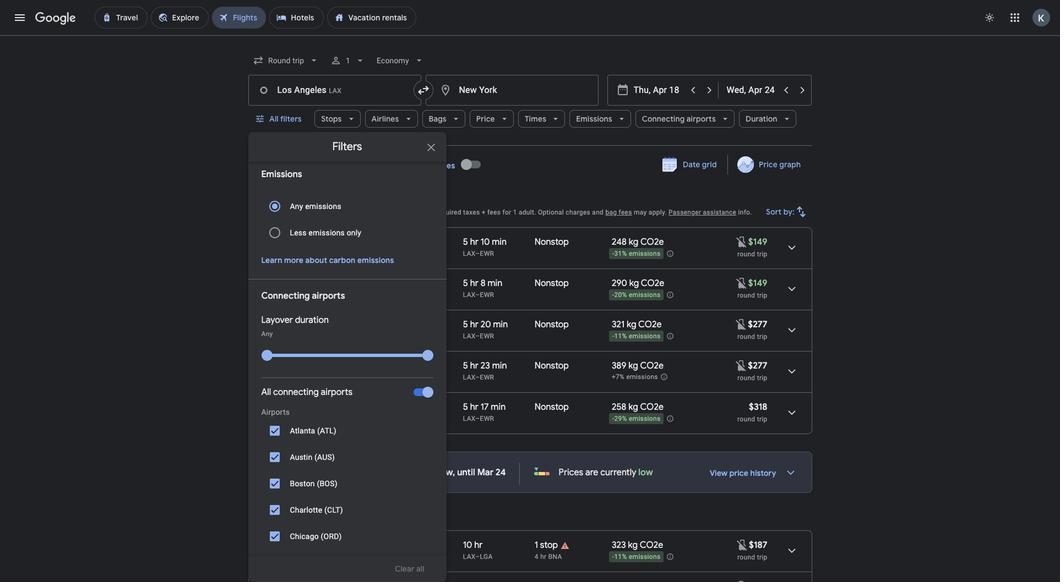Task type: vqa. For each thing, say whether or not it's contained in the screenshot.
the topmost the online
no



Task type: describe. For each thing, give the bounding box(es) containing it.
learn more about tracked prices image
[[314, 161, 324, 170]]

Departure time: 8:28 AM. text field
[[299, 237, 331, 248]]

total duration 5 hr 17 min. element
[[463, 402, 535, 415]]

less emissions only
[[290, 229, 361, 237]]

hr for 17
[[470, 402, 479, 413]]

1 fees from the left
[[487, 209, 501, 216]]

round trip for 389 kg co2e
[[737, 374, 767, 382]]

hr for lax
[[474, 540, 483, 551]]

bna
[[548, 553, 562, 561]]

1 vertical spatial airports
[[312, 291, 345, 302]]

stops button
[[315, 106, 360, 132]]

149 us dollars text field for 248 kg co2e
[[748, 237, 767, 248]]

trip for 323 kg co2e
[[757, 554, 767, 562]]

– inside 8:28 am – 4:38 pm spirit
[[334, 237, 339, 248]]

-29% emissions
[[612, 415, 660, 423]]

price graph button
[[730, 155, 810, 175]]

airlines button
[[365, 106, 418, 132]]

11% for 323
[[614, 553, 627, 561]]

change appearance image
[[976, 4, 1003, 31]]

emissions option group
[[261, 193, 433, 246]]

+7% emissions
[[612, 373, 658, 381]]

charges
[[566, 209, 590, 216]]

bag fees button
[[605, 209, 632, 216]]

until
[[457, 468, 475, 479]]

prices for prices include required taxes + fees for 1 adult. optional charges and bag fees may apply. passenger assistance
[[391, 209, 410, 216]]

all filters button
[[248, 106, 310, 132]]

23
[[481, 361, 490, 372]]

any inside layover duration any
[[261, 330, 273, 338]]

charlotte (clt)
[[290, 506, 343, 515]]

learn more about carbon emissions link
[[261, 256, 394, 265]]

less
[[290, 229, 307, 237]]

389 kg co2e
[[612, 361, 664, 372]]

flights for other departing flights
[[334, 510, 366, 524]]

2 vertical spatial airports
[[321, 387, 353, 398]]

round for 321 kg co2e
[[737, 333, 755, 341]]

$277 for 389 kg co2e
[[748, 361, 767, 372]]

chicago (ord)
[[290, 533, 342, 541]]

passenger assistance button
[[669, 209, 736, 216]]

total duration 5 hr 20 min. element
[[463, 319, 535, 332]]

based
[[273, 209, 291, 216]]

bags button
[[422, 106, 465, 132]]

co2e for 258 kg co2e
[[640, 402, 664, 413]]

round for 323 kg co2e
[[737, 554, 755, 562]]

1 stop flight. element
[[535, 540, 558, 553]]

co2e for 248 kg co2e
[[640, 237, 664, 248]]

total duration 5 hr 8 min. element
[[463, 278, 535, 291]]

-11% emissions for 323
[[612, 553, 660, 561]]

assistance
[[703, 209, 736, 216]]

prices include required taxes + fees for 1 adult. optional charges and bag fees may apply. passenger assistance
[[391, 209, 736, 216]]

other
[[248, 510, 279, 524]]

8:28 am – 4:38 pm spirit
[[299, 237, 373, 258]]

connecting airports inside connecting airports popup button
[[642, 114, 716, 124]]

17
[[481, 402, 489, 413]]

$318
[[749, 402, 767, 413]]

all for all filters
[[269, 114, 278, 124]]

- for 323
[[612, 553, 614, 561]]

149 us dollars text field for 290 kg co2e
[[748, 278, 767, 289]]

emissions inside popup button
[[576, 114, 612, 124]]

are
[[585, 468, 598, 479]]

5 for 5 hr 23 min
[[463, 361, 468, 372]]

swap origin and destination. image
[[417, 84, 430, 97]]

5 for 5 hr 20 min
[[463, 319, 468, 330]]

nonstop for 5 hr 10 min
[[535, 237, 569, 248]]

11% for 321
[[614, 333, 627, 340]]

date grid button
[[654, 155, 725, 175]]

price for price
[[476, 114, 495, 124]]

kg for 389
[[629, 361, 638, 372]]

connecting inside connecting airports popup button
[[642, 114, 685, 124]]

Departure time: 10:10 PM. text field
[[299, 540, 335, 551]]

lax for 5 hr 10 min
[[463, 250, 475, 258]]

may
[[634, 209, 647, 216]]

required
[[436, 209, 461, 216]]

hr for 10
[[470, 237, 479, 248]]

any for any dates
[[418, 161, 433, 170]]

bag
[[605, 209, 617, 216]]

now,
[[435, 468, 455, 479]]

2 fees from the left
[[619, 209, 632, 216]]

price for price graph
[[759, 160, 778, 170]]

flight details. leaves los angeles international airport at 9:38 pm on thursday, april 18 and arrives at newark liberty international airport at 5:55 am on friday, april 19. image
[[778, 400, 805, 426]]

for
[[502, 209, 511, 216]]

– inside 5 hr 8 min lax – ewr
[[475, 291, 480, 299]]

2 and from the left
[[592, 209, 604, 216]]

round trip for 323 kg co2e
[[737, 554, 767, 562]]

duration
[[746, 114, 777, 124]]

– inside 10 hr lax – lga
[[475, 553, 480, 561]]

4:38 pm
[[341, 237, 373, 248]]

flight details. leaves los angeles international airport at 9:08 pm on thursday, april 18 and arrives at newark liberty international airport at 5:16 am on friday, april 19. image
[[778, 276, 805, 302]]

(bos)
[[317, 480, 337, 488]]

layover (1 of 1) is a 4 hr overnight layover at nashville international airport in nashville. element
[[535, 553, 606, 562]]

layover duration any
[[261, 315, 329, 338]]

layover
[[261, 315, 293, 326]]

filters
[[280, 114, 301, 124]]

– inside 5 hr 10 min lax – ewr
[[475, 250, 480, 258]]

5 hr 23 min lax – ewr
[[463, 361, 507, 382]]

prices are currently low
[[559, 468, 653, 479]]

date grid
[[683, 160, 717, 170]]

by:
[[783, 207, 794, 217]]

charlotte
[[290, 506, 322, 515]]

Departure time: 8:15 AM. text field
[[299, 319, 330, 330]]

dates
[[435, 161, 455, 170]]

trip for 290 kg co2e
[[757, 292, 767, 300]]

on
[[293, 209, 301, 216]]

10:10 pm
[[299, 540, 335, 551]]

find the best price region
[[248, 151, 812, 183]]

round for 290 kg co2e
[[737, 292, 755, 300]]

convenience
[[333, 209, 372, 216]]

chicago
[[290, 533, 319, 541]]

ewr for 17
[[480, 415, 494, 423]]

1 vertical spatial price
[[730, 469, 748, 479]]

this price for this flight doesn't include overhead bin access. if you need a carry-on bag, use the bags filter to update prices. image for 321 kg co2e
[[735, 318, 748, 331]]

lga
[[480, 553, 493, 561]]

nonstop flight. element for 5 hr 23 min
[[535, 361, 569, 373]]

flight details. leaves los angeles international airport at 8:15 am on thursday, april 18 and arrives at newark liberty international airport at 4:35 pm on thursday, april 18. image
[[778, 317, 805, 344]]

$318 round trip
[[737, 402, 767, 423]]

date
[[683, 160, 700, 170]]

$149 for 290 kg co2e
[[748, 278, 767, 289]]

nonstop flight. element for 5 hr 10 min
[[535, 237, 569, 249]]

apr 18 – 24
[[331, 161, 370, 170]]

prices for prices are currently low
[[559, 468, 583, 479]]

290
[[612, 278, 627, 289]]

248 kg co2e
[[612, 237, 664, 248]]

close dialog image
[[424, 141, 438, 154]]

(atl)
[[317, 427, 336, 436]]

1 inside 9:08 pm – 5:16 am + 1
[[376, 278, 378, 285]]

co2e for 321 kg co2e
[[638, 319, 662, 330]]

1 inside popup button
[[346, 56, 350, 65]]

passenger
[[669, 209, 701, 216]]

times button
[[518, 106, 565, 132]]

nonstop for 5 hr 17 min
[[535, 402, 569, 413]]

airlines
[[371, 114, 399, 124]]

8:28 am
[[299, 237, 331, 248]]

– inside 5 hr 23 min lax – ewr
[[475, 374, 480, 382]]

ranked based on price and convenience
[[248, 209, 372, 216]]

Arrival time: 4:38 PM. text field
[[341, 237, 373, 248]]

taxes
[[463, 209, 480, 216]]

29%
[[614, 415, 627, 423]]

all connecting airports
[[261, 387, 353, 398]]

this price for this flight doesn't include overhead bin access. if you need a carry-on bag, use the bags filter to update prices. image for 389 kg co2e
[[735, 359, 748, 373]]

now, until mar 24
[[435, 468, 506, 479]]

– inside 5 hr 17 min lax – ewr
[[475, 415, 480, 423]]

trip inside $318 round trip
[[757, 416, 767, 423]]

min for 5 hr 10 min
[[492, 237, 507, 248]]

31%
[[614, 250, 627, 258]]

nonstop flight. element for 5 hr 17 min
[[535, 402, 569, 415]]

co2e for 290 kg co2e
[[641, 278, 664, 289]]

Arrival time: 5:16 AM on  Friday, April 19. text field
[[342, 278, 378, 289]]

flights for best departing flights
[[326, 192, 359, 205]]

318 US dollars text field
[[749, 402, 767, 413]]

sort by: button
[[761, 199, 812, 225]]

learn
[[261, 256, 282, 265]]

-31% emissions
[[612, 250, 660, 258]]

1 vertical spatial connecting
[[261, 291, 310, 302]]

this price for this flight doesn't include overhead bin access. if you need a carry-on bag, use the bags filter to update prices. image for 248 kg co2e
[[735, 235, 748, 249]]

departing for other
[[281, 510, 332, 524]]

20%
[[614, 291, 627, 299]]

main content containing best departing flights
[[248, 151, 812, 583]]

flight details. leaves los angeles international airport at 12:36 pm on thursday, april 18 and arrives at newark liberty international airport at 8:59 pm on thursday, april 18. image
[[778, 359, 805, 385]]

boston (bos)
[[290, 480, 337, 488]]

$187
[[749, 540, 767, 551]]



Task type: locate. For each thing, give the bounding box(es) containing it.
any dates
[[418, 161, 455, 170]]

0 vertical spatial spirit
[[299, 250, 316, 258]]

trip down 277 us dollars text box
[[757, 374, 767, 382]]

min right 23
[[492, 361, 507, 372]]

1 horizontal spatial fees
[[619, 209, 632, 216]]

total duration 5 hr 23 min. element
[[463, 361, 535, 373]]

$277 left flight details. leaves los angeles international airport at 12:36 pm on thursday, april 18 and arrives at newark liberty international airport at 8:59 pm on thursday, april 18. icon
[[748, 361, 767, 372]]

None text field
[[248, 75, 421, 106]]

lax down total duration 5 hr 10 min. element
[[463, 250, 475, 258]]

min right 8
[[488, 278, 502, 289]]

1 vertical spatial price
[[759, 160, 778, 170]]

mar
[[477, 468, 494, 479]]

0 vertical spatial -11% emissions
[[612, 333, 660, 340]]

5 for 5 hr 10 min
[[463, 237, 468, 248]]

total duration 10 hr. element
[[463, 540, 535, 553]]

hr inside 10 hr lax – lga
[[474, 540, 483, 551]]

1 horizontal spatial +
[[482, 209, 486, 216]]

nonstop for 5 hr 23 min
[[535, 361, 569, 372]]

departing for best
[[274, 192, 324, 205]]

connecting up layover
[[261, 291, 310, 302]]

1 vertical spatial any
[[290, 202, 303, 211]]

all for all connecting airports
[[261, 387, 271, 398]]

connecting down 'departure' text field
[[642, 114, 685, 124]]

5 inside 5 hr 23 min lax – ewr
[[463, 361, 468, 372]]

departing up chicago
[[281, 510, 332, 524]]

321
[[612, 319, 625, 330]]

1 round trip from the top
[[737, 251, 767, 258]]

flight details. leaves los angeles international airport at 8:28 am on thursday, april 18 and arrives at newark liberty international airport at 4:38 pm on thursday, april 18. image
[[778, 235, 805, 261]]

lax for 5 hr 8 min
[[463, 291, 475, 299]]

– up carbon
[[334, 237, 339, 248]]

1 vertical spatial -11% emissions
[[612, 553, 660, 561]]

trip for 321 kg co2e
[[757, 333, 767, 341]]

$149 for 248 kg co2e
[[748, 237, 767, 248]]

airports inside connecting airports popup button
[[687, 114, 716, 124]]

price inside price graph 'button'
[[759, 160, 778, 170]]

1 vertical spatial connecting airports
[[261, 291, 345, 302]]

none text field inside search box
[[425, 75, 598, 106]]

– inside 5 hr 20 min lax – ewr
[[475, 333, 480, 340]]

3 - from the top
[[612, 333, 614, 340]]

none search field containing filters
[[248, 47, 812, 583]]

0 horizontal spatial prices
[[391, 209, 410, 216]]

price inside price popup button
[[476, 114, 495, 124]]

9:08 pm
[[299, 278, 332, 289]]

5 hr 17 min lax – ewr
[[463, 402, 506, 423]]

nonstop
[[535, 237, 569, 248], [535, 278, 569, 289], [535, 319, 569, 330], [535, 361, 569, 372], [535, 402, 569, 413]]

1 vertical spatial $149
[[748, 278, 767, 289]]

5 left 23
[[463, 361, 468, 372]]

3 round from the top
[[737, 333, 755, 341]]

ewr down 8
[[480, 291, 494, 299]]

248
[[612, 237, 627, 248]]

this price for this flight doesn't include overhead bin access. if you need a carry-on bag, use the bags filter to update prices. image for 290 kg co2e
[[735, 277, 748, 290]]

8
[[481, 278, 486, 289]]

nonstop flight. element for 5 hr 8 min
[[535, 278, 569, 291]]

- for 290
[[612, 291, 614, 299]]

-20% emissions
[[612, 291, 660, 299]]

flight details. leaves los angeles international airport at 10:10 pm on thursday, april 18 and arrives at laguardia airport (lga) at 11:10 am on friday, april 19. image
[[778, 538, 805, 564]]

1 - from the top
[[612, 250, 614, 258]]

0 vertical spatial connecting
[[642, 114, 685, 124]]

emissions right 'times' popup button
[[576, 114, 612, 124]]

kg for 258
[[628, 402, 638, 413]]

None field
[[248, 51, 324, 70], [372, 51, 429, 70], [248, 51, 324, 70], [372, 51, 429, 70]]

4 nonstop flight. element from the top
[[535, 361, 569, 373]]

5 inside 5 hr 8 min lax – ewr
[[463, 278, 468, 289]]

4 this price for this flight doesn't include overhead bin access. if you need a carry-on bag, use the bags filter to update prices. image from the top
[[735, 359, 748, 373]]

flights up convenience
[[326, 192, 359, 205]]

5 round from the top
[[737, 416, 755, 423]]

0 horizontal spatial emissions
[[261, 169, 302, 180]]

min for 5 hr 17 min
[[491, 402, 506, 413]]

-11% emissions
[[612, 333, 660, 340], [612, 553, 660, 561]]

0 vertical spatial 11%
[[614, 333, 627, 340]]

currently
[[600, 468, 636, 479]]

1 nonstop from the top
[[535, 237, 569, 248]]

277 US dollars text field
[[748, 319, 767, 330]]

- down 323
[[612, 553, 614, 561]]

5 trip from the top
[[757, 416, 767, 423]]

10 inside 10 hr lax – lga
[[463, 540, 472, 551]]

and left bag
[[592, 209, 604, 216]]

4 ewr from the top
[[480, 374, 494, 382]]

price left the graph
[[759, 160, 778, 170]]

round down this price for this flight doesn't include overhead bin access. if you need a carry-on bag, use the bags filter to update prices. image
[[737, 554, 755, 562]]

kg right 323
[[628, 540, 638, 551]]

this price for this flight doesn't include overhead bin access. if you need a carry-on bag, use the bags filter to update prices. image up 277 us dollars text box
[[735, 318, 748, 331]]

main menu image
[[13, 11, 26, 24]]

– down total duration 5 hr 8 min. element
[[475, 291, 480, 299]]

258
[[612, 402, 626, 413]]

round trip down 187 us dollars text field
[[737, 554, 767, 562]]

spirit down 8:28 am
[[299, 250, 316, 258]]

this price for this flight doesn't include overhead bin access. if you need a carry-on bag, use the bags filter to update prices. image
[[736, 539, 749, 552]]

fees
[[487, 209, 501, 216], [619, 209, 632, 216]]

ewr down 20
[[480, 333, 494, 340]]

5 left 8
[[463, 278, 468, 289]]

(aus)
[[314, 453, 335, 462]]

lax down total duration 5 hr 20 min. 'element' at the bottom
[[463, 333, 475, 340]]

more
[[284, 256, 303, 265]]

best
[[248, 192, 271, 205]]

carbon
[[329, 256, 355, 265]]

5 hr 8 min lax – ewr
[[463, 278, 502, 299]]

lax for 5 hr 23 min
[[463, 374, 475, 382]]

atlanta (atl)
[[290, 427, 336, 436]]

min for 5 hr 23 min
[[492, 361, 507, 372]]

2 round trip from the top
[[737, 292, 767, 300]]

5 for 5 hr 17 min
[[463, 402, 468, 413]]

co2e for 389 kg co2e
[[640, 361, 664, 372]]

-
[[612, 250, 614, 258], [612, 291, 614, 299], [612, 333, 614, 340], [612, 415, 614, 423], [612, 553, 614, 561]]

min inside 5 hr 17 min lax – ewr
[[491, 402, 506, 413]]

main content
[[248, 151, 812, 583]]

ewr down total duration 5 hr 10 min. element
[[480, 250, 494, 258]]

duration
[[295, 315, 329, 326]]

0 vertical spatial any
[[418, 161, 433, 170]]

2 trip from the top
[[757, 292, 767, 300]]

prices
[[289, 161, 312, 170]]

apr
[[331, 161, 344, 170]]

5 - from the top
[[612, 553, 614, 561]]

11% down 323
[[614, 553, 627, 561]]

1 vertical spatial emissions
[[261, 169, 302, 180]]

- for 248
[[612, 250, 614, 258]]

321 kg co2e
[[612, 319, 662, 330]]

lax inside 5 hr 10 min lax – ewr
[[463, 250, 475, 258]]

any for any emissions
[[290, 202, 303, 211]]

2 lax from the top
[[463, 291, 475, 299]]

nonstop flight. element for 5 hr 20 min
[[535, 319, 569, 332]]

3 round trip from the top
[[737, 333, 767, 341]]

spirit inside 8:28 am – 4:38 pm spirit
[[299, 250, 316, 258]]

atlanta
[[290, 427, 315, 436]]

hr up lga
[[474, 540, 483, 551]]

– down total duration 5 hr 20 min. 'element' at the bottom
[[475, 333, 480, 340]]

include
[[412, 209, 434, 216]]

1 nonstop flight. element from the top
[[535, 237, 569, 249]]

min inside 5 hr 8 min lax – ewr
[[488, 278, 502, 289]]

min inside 5 hr 23 min lax – ewr
[[492, 361, 507, 372]]

24
[[496, 468, 506, 479]]

hr for 8
[[470, 278, 479, 289]]

1 vertical spatial all
[[261, 387, 271, 398]]

ewr for 20
[[480, 333, 494, 340]]

1 horizontal spatial and
[[592, 209, 604, 216]]

co2e for 323 kg co2e
[[640, 540, 663, 551]]

hr inside 5 hr 23 min lax – ewr
[[470, 361, 479, 372]]

connecting airports
[[642, 114, 716, 124], [261, 291, 345, 302]]

ewr inside 5 hr 17 min lax – ewr
[[480, 415, 494, 423]]

prices left the include
[[391, 209, 410, 216]]

5 hr 10 min lax – ewr
[[463, 237, 507, 258]]

8:15 am
[[299, 319, 330, 330]]

- down 321
[[612, 333, 614, 340]]

– right 10:10 pm
[[337, 540, 342, 551]]

kg right 321
[[627, 319, 636, 330]]

11% down 321
[[614, 333, 627, 340]]

1 horizontal spatial any
[[290, 202, 303, 211]]

+
[[482, 209, 486, 216], [373, 278, 376, 285]]

kg for 290
[[629, 278, 639, 289]]

view price history image
[[777, 460, 804, 486]]

round down $277 text box
[[737, 333, 755, 341]]

0 vertical spatial $149
[[748, 237, 767, 248]]

0 horizontal spatial and
[[320, 209, 331, 216]]

10 inside 5 hr 10 min lax – ewr
[[481, 237, 490, 248]]

None text field
[[425, 75, 598, 106]]

-11% emissions down 321 kg co2e
[[612, 333, 660, 340]]

2 this price for this flight doesn't include overhead bin access. if you need a carry-on bag, use the bags filter to update prices. image from the top
[[735, 277, 748, 290]]

2 spirit from the top
[[299, 291, 316, 299]]

round for 248 kg co2e
[[737, 251, 755, 258]]

0 vertical spatial prices
[[391, 209, 410, 216]]

5 inside 5 hr 17 min lax – ewr
[[463, 402, 468, 413]]

ewr inside 5 hr 20 min lax – ewr
[[480, 333, 494, 340]]

lax down total duration 5 hr 17 min. element
[[463, 415, 475, 423]]

None search field
[[248, 47, 812, 583]]

min for 5 hr 20 min
[[493, 319, 508, 330]]

0 horizontal spatial fees
[[487, 209, 501, 216]]

0 vertical spatial +
[[482, 209, 486, 216]]

1 $277 from the top
[[748, 319, 767, 330]]

-11% emissions for 321
[[612, 333, 660, 340]]

all up "airports" on the left bottom of the page
[[261, 387, 271, 398]]

ewr down 23
[[480, 374, 494, 382]]

airports up date grid at the right of the page
[[687, 114, 716, 124]]

track prices
[[267, 161, 312, 170]]

3 ewr from the top
[[480, 333, 494, 340]]

1 vertical spatial +
[[373, 278, 376, 285]]

this price for this flight doesn't include overhead bin access. if you need a carry-on bag, use the bags filter to update prices. image down assistance
[[735, 235, 748, 249]]

1 horizontal spatial emissions
[[576, 114, 612, 124]]

ewr for 23
[[480, 374, 494, 382]]

0 horizontal spatial 10
[[463, 540, 472, 551]]

lax down total duration 5 hr 8 min. element
[[463, 291, 475, 299]]

6 trip from the top
[[757, 554, 767, 562]]

hr inside 5 hr 8 min lax – ewr
[[470, 278, 479, 289]]

co2e
[[640, 237, 664, 248], [641, 278, 664, 289], [638, 319, 662, 330], [640, 361, 664, 372], [640, 402, 664, 413], [640, 540, 663, 551]]

this price for this flight doesn't include overhead bin access. if you need a carry-on bag, use the bags filter to update prices. image
[[735, 235, 748, 249], [735, 277, 748, 290], [735, 318, 748, 331], [735, 359, 748, 373]]

co2e up -31% emissions
[[640, 237, 664, 248]]

6 round from the top
[[737, 554, 755, 562]]

0 vertical spatial price
[[303, 209, 318, 216]]

round for 389 kg co2e
[[737, 374, 755, 382]]

1 stop
[[535, 540, 558, 551]]

5 down taxes
[[463, 237, 468, 248]]

$277
[[748, 319, 767, 330], [748, 361, 767, 372]]

– inside 9:08 pm – 5:16 am + 1
[[334, 278, 339, 289]]

hr left 23
[[470, 361, 479, 372]]

1 vertical spatial departing
[[281, 510, 332, 524]]

ewr for 8
[[480, 291, 494, 299]]

1 vertical spatial spirit
[[299, 291, 316, 299]]

5 left 20
[[463, 319, 468, 330]]

hr for 23
[[470, 361, 479, 372]]

co2e up -20% emissions
[[641, 278, 664, 289]]

sort by:
[[766, 207, 794, 217]]

4 round trip from the top
[[737, 374, 767, 382]]

5 5 from the top
[[463, 402, 468, 413]]

hr left 20
[[470, 319, 479, 330]]

Departure text field
[[634, 75, 684, 105]]

round down $318
[[737, 416, 755, 423]]

323
[[612, 540, 626, 551]]

co2e right 321
[[638, 319, 662, 330]]

spirit down departure time: 9:08 pm. text field
[[299, 291, 316, 299]]

price right bags popup button
[[476, 114, 495, 124]]

kg up '-29% emissions'
[[628, 402, 638, 413]]

4 lax from the top
[[463, 374, 475, 382]]

co2e right 323
[[640, 540, 663, 551]]

1 horizontal spatial connecting
[[642, 114, 685, 124]]

all inside button
[[269, 114, 278, 124]]

2 ewr from the top
[[480, 291, 494, 299]]

leaves los angeles international airport at 8:28 am on thursday, april 18 and arrives at newark liberty international airport at 4:38 pm on thursday, april 18. element
[[299, 237, 373, 248]]

ewr inside 5 hr 10 min lax – ewr
[[480, 250, 494, 258]]

ranked
[[248, 209, 271, 216]]

– inside the 10:10 pm – spirit
[[337, 540, 342, 551]]

only
[[347, 229, 361, 237]]

airports
[[261, 408, 290, 417]]

5:16 am
[[342, 278, 373, 289]]

about
[[305, 256, 327, 265]]

3 spirit from the top
[[299, 553, 316, 561]]

this price for this flight doesn't include overhead bin access. if you need a carry-on bag, use the bags filter to update prices. image up $277 text box
[[735, 277, 748, 290]]

1 ewr from the top
[[480, 250, 494, 258]]

2 vertical spatial spirit
[[299, 553, 316, 561]]

trip left flight details. leaves los angeles international airport at 8:28 am on thursday, april 18 and arrives at newark liberty international airport at 4:38 pm on thursday, april 18. icon
[[757, 251, 767, 258]]

leaves los angeles international airport at 9:08 pm on thursday, april 18 and arrives at newark liberty international airport at 5:16 am on friday, april 19. element
[[299, 278, 378, 289]]

departing up on
[[274, 192, 324, 205]]

hr for 20
[[470, 319, 479, 330]]

flights up (ord)
[[334, 510, 366, 524]]

20
[[481, 319, 491, 330]]

149 us dollars text field down "sort"
[[748, 237, 767, 248]]

hr inside 5 hr 10 min lax – ewr
[[470, 237, 479, 248]]

4 round from the top
[[737, 374, 755, 382]]

– down total duration 10 hr. element
[[475, 553, 480, 561]]

kg up +7% emissions
[[629, 361, 638, 372]]

0 vertical spatial price
[[476, 114, 495, 124]]

hr left 17
[[470, 402, 479, 413]]

all left 'filters'
[[269, 114, 278, 124]]

hr left 8
[[470, 278, 479, 289]]

2 horizontal spatial any
[[418, 161, 433, 170]]

apply.
[[649, 209, 667, 216]]

0 horizontal spatial +
[[373, 278, 376, 285]]

round down 277 us dollars text box
[[737, 374, 755, 382]]

3 lax from the top
[[463, 333, 475, 340]]

nonstop for 5 hr 20 min
[[535, 319, 569, 330]]

connecting airports down 'departure' text field
[[642, 114, 716, 124]]

lax inside 5 hr 23 min lax – ewr
[[463, 374, 475, 382]]

1 horizontal spatial 10
[[481, 237, 490, 248]]

round trip for 290 kg co2e
[[737, 292, 767, 300]]

0 vertical spatial emissions
[[576, 114, 612, 124]]

optional
[[538, 209, 564, 216]]

0 horizontal spatial price
[[303, 209, 318, 216]]

co2e up '-29% emissions'
[[640, 402, 664, 413]]

0 horizontal spatial connecting
[[261, 291, 310, 302]]

5 inside 5 hr 10 min lax – ewr
[[463, 237, 468, 248]]

5 inside 5 hr 20 min lax – ewr
[[463, 319, 468, 330]]

323 kg co2e
[[612, 540, 663, 551]]

5
[[463, 237, 468, 248], [463, 278, 468, 289], [463, 319, 468, 330], [463, 361, 468, 372], [463, 402, 468, 413]]

round up $277 text box
[[737, 292, 755, 300]]

lax inside 5 hr 20 min lax – ewr
[[463, 333, 475, 340]]

trip for 389 kg co2e
[[757, 374, 767, 382]]

view price history
[[710, 469, 776, 479]]

5 nonstop from the top
[[535, 402, 569, 413]]

2 vertical spatial any
[[261, 330, 273, 338]]

1 vertical spatial 11%
[[614, 553, 627, 561]]

4 nonstop from the top
[[535, 361, 569, 372]]

1 and from the left
[[320, 209, 331, 216]]

- for 258
[[612, 415, 614, 423]]

0 horizontal spatial connecting airports
[[261, 291, 345, 302]]

hr inside 5 hr 20 min lax – ewr
[[470, 319, 479, 330]]

Departure time: 9:08 PM. text field
[[299, 278, 332, 289]]

10
[[481, 237, 490, 248], [463, 540, 472, 551]]

4 trip from the top
[[757, 374, 767, 382]]

hr right 4
[[540, 553, 547, 561]]

2 11% from the top
[[614, 553, 627, 561]]

2 $149 from the top
[[748, 278, 767, 289]]

1 round from the top
[[737, 251, 755, 258]]

price right on
[[303, 209, 318, 216]]

hr inside 5 hr 17 min lax – ewr
[[470, 402, 479, 413]]

1 149 us dollars text field from the top
[[748, 237, 767, 248]]

1 this price for this flight doesn't include overhead bin access. if you need a carry-on bag, use the bags filter to update prices. image from the top
[[735, 235, 748, 249]]

min right 17
[[491, 402, 506, 413]]

lax for 5 hr 17 min
[[463, 415, 475, 423]]

lax inside 10 hr lax – lga
[[463, 553, 475, 561]]

3 5 from the top
[[463, 319, 468, 330]]

2 nonstop from the top
[[535, 278, 569, 289]]

$277 for 321 kg co2e
[[748, 319, 767, 330]]

nonstop for 5 hr 8 min
[[535, 278, 569, 289]]

round trip down $277 text box
[[737, 333, 767, 341]]

airports down leaves los angeles international airport at 9:08 pm on thursday, april 18 and arrives at newark liberty international airport at 5:16 am on friday, april 19. element
[[312, 291, 345, 302]]

+7%
[[612, 373, 625, 381]]

4 - from the top
[[612, 415, 614, 423]]

round inside $318 round trip
[[737, 416, 755, 423]]

1 $149 from the top
[[748, 237, 767, 248]]

hr
[[470, 237, 479, 248], [470, 278, 479, 289], [470, 319, 479, 330], [470, 361, 479, 372], [470, 402, 479, 413], [474, 540, 483, 551], [540, 553, 547, 561]]

round trip down 277 us dollars text box
[[737, 374, 767, 382]]

277 US dollars text field
[[748, 361, 767, 372]]

$149 down "sort"
[[748, 237, 767, 248]]

5 left 17
[[463, 402, 468, 413]]

– down total duration 5 hr 10 min. element
[[475, 250, 480, 258]]

10:10 pm – spirit
[[299, 540, 345, 561]]

lax inside 5 hr 8 min lax – ewr
[[463, 291, 475, 299]]

flights
[[326, 192, 359, 205], [334, 510, 366, 524]]

any inside find the best price region
[[418, 161, 433, 170]]

bags
[[429, 114, 447, 124]]

0 vertical spatial $277
[[748, 319, 767, 330]]

1 vertical spatial 149 us dollars text field
[[748, 278, 767, 289]]

149 US dollars text field
[[748, 237, 767, 248], [748, 278, 767, 289]]

ewr
[[480, 250, 494, 258], [480, 291, 494, 299], [480, 333, 494, 340], [480, 374, 494, 382], [480, 415, 494, 423]]

-11% emissions down 323 kg co2e
[[612, 553, 660, 561]]

leaves los angeles international airport at 10:10 pm on thursday, april 18 and arrives at laguardia airport (lga) at 11:10 am on friday, april 19. element
[[299, 540, 384, 551]]

1 trip from the top
[[757, 251, 767, 258]]

1 -11% emissions from the top
[[612, 333, 660, 340]]

round trip for 321 kg co2e
[[737, 333, 767, 341]]

ewr for 10
[[480, 250, 494, 258]]

any inside emissions 'option group'
[[290, 202, 303, 211]]

spirit inside the 10:10 pm – spirit
[[299, 553, 316, 561]]

kg for 323
[[628, 540, 638, 551]]

- down 248
[[612, 250, 614, 258]]

18 – 24
[[346, 161, 370, 170]]

2 149 us dollars text field from the top
[[748, 278, 767, 289]]

graph
[[780, 160, 801, 170]]

- down 258 on the right
[[612, 415, 614, 423]]

1 horizontal spatial prices
[[559, 468, 583, 479]]

1 vertical spatial flights
[[334, 510, 366, 524]]

emissions up best departing flights at the top left of the page
[[261, 169, 302, 180]]

5 for 5 hr 8 min
[[463, 278, 468, 289]]

lax for 5 hr 20 min
[[463, 333, 475, 340]]

11%
[[614, 333, 627, 340], [614, 553, 627, 561]]

– down total duration 5 hr 23 min. 'element'
[[475, 374, 480, 382]]

spirit down 10:10 pm text box
[[299, 553, 316, 561]]

3 nonstop from the top
[[535, 319, 569, 330]]

round trip for 248 kg co2e
[[737, 251, 767, 258]]

adult.
[[519, 209, 536, 216]]

lax down total duration 5 hr 23 min. 'element'
[[463, 374, 475, 382]]

1 vertical spatial $277
[[748, 361, 767, 372]]

ewr down 17
[[480, 415, 494, 423]]

0 vertical spatial airports
[[687, 114, 716, 124]]

0 vertical spatial flights
[[326, 192, 359, 205]]

–
[[334, 237, 339, 248], [475, 250, 480, 258], [334, 278, 339, 289], [475, 291, 480, 299], [475, 333, 480, 340], [475, 374, 480, 382], [475, 415, 480, 423], [337, 540, 342, 551], [475, 553, 480, 561]]

trip for 248 kg co2e
[[757, 251, 767, 258]]

trip down $318
[[757, 416, 767, 423]]

min
[[492, 237, 507, 248], [488, 278, 502, 289], [493, 319, 508, 330], [492, 361, 507, 372], [491, 402, 506, 413]]

boston
[[290, 480, 315, 488]]

3 trip from the top
[[757, 333, 767, 341]]

0 vertical spatial 149 us dollars text field
[[748, 237, 767, 248]]

stop
[[540, 540, 558, 551]]

5 ewr from the top
[[480, 415, 494, 423]]

round trip left flight details. leaves los angeles international airport at 8:28 am on thursday, april 18 and arrives at newark liberty international airport at 4:38 pm on thursday, april 18. icon
[[737, 251, 767, 258]]

4 5 from the top
[[463, 361, 468, 372]]

3 this price for this flight doesn't include overhead bin access. if you need a carry-on bag, use the bags filter to update prices. image from the top
[[735, 318, 748, 331]]

1 lax from the top
[[463, 250, 475, 258]]

any emissions
[[290, 202, 341, 211]]

2 -11% emissions from the top
[[612, 553, 660, 561]]

fees right bag
[[619, 209, 632, 216]]

lax
[[463, 250, 475, 258], [463, 291, 475, 299], [463, 333, 475, 340], [463, 374, 475, 382], [463, 415, 475, 423], [463, 553, 475, 561]]

ewr inside 5 hr 23 min lax – ewr
[[480, 374, 494, 382]]

$149 left flight details. leaves los angeles international airport at 9:08 pm on thursday, april 18 and arrives at newark liberty international airport at 5:16 am on friday, april 19. icon
[[748, 278, 767, 289]]

lax inside 5 hr 17 min lax – ewr
[[463, 415, 475, 423]]

1 horizontal spatial connecting airports
[[642, 114, 716, 124]]

kg for 248
[[629, 237, 638, 248]]

3 nonstop flight. element from the top
[[535, 319, 569, 332]]

round left flight details. leaves los angeles international airport at 8:28 am on thursday, april 18 and arrives at newark liberty international airport at 4:38 pm on thursday, april 18. icon
[[737, 251, 755, 258]]

10 hr lax – lga
[[463, 540, 493, 561]]

389
[[612, 361, 626, 372]]

- down 290
[[612, 291, 614, 299]]

290 kg co2e
[[612, 278, 664, 289]]

2 round from the top
[[737, 292, 755, 300]]

5 round trip from the top
[[737, 554, 767, 562]]

0 horizontal spatial price
[[476, 114, 495, 124]]

1 11% from the top
[[614, 333, 627, 340]]

1 horizontal spatial price
[[730, 469, 748, 479]]

2 $277 from the top
[[748, 361, 767, 372]]

and up less emissions only
[[320, 209, 331, 216]]

0 vertical spatial departing
[[274, 192, 324, 205]]

hr for bna
[[540, 553, 547, 561]]

low
[[638, 468, 653, 479]]

min right 20
[[493, 319, 508, 330]]

5 nonstop flight. element from the top
[[535, 402, 569, 415]]

1 vertical spatial prices
[[559, 468, 583, 479]]

- for 321
[[612, 333, 614, 340]]

5 lax from the top
[[463, 415, 475, 423]]

1 horizontal spatial price
[[759, 160, 778, 170]]

0 horizontal spatial any
[[261, 330, 273, 338]]

min inside 5 hr 10 min lax – ewr
[[492, 237, 507, 248]]

+ inside 9:08 pm – 5:16 am + 1
[[373, 278, 376, 285]]

austin (aus)
[[290, 453, 335, 462]]

149 us dollars text field left flight details. leaves los angeles international airport at 9:08 pm on thursday, april 18 and arrives at newark liberty international airport at 5:16 am on friday, april 19. icon
[[748, 278, 767, 289]]

total duration 5 hr 10 min. element
[[463, 237, 535, 249]]

airports down jetblue
[[321, 387, 353, 398]]

Return text field
[[727, 75, 777, 105]]

this price for this flight doesn't include overhead bin access. if you need a carry-on bag, use the bags filter to update prices. image down $277 text box
[[735, 359, 748, 373]]

1 spirit from the top
[[299, 250, 316, 258]]

2 5 from the top
[[463, 278, 468, 289]]

5 hr 20 min lax – ewr
[[463, 319, 508, 340]]

$149
[[748, 237, 767, 248], [748, 278, 767, 289]]

– down total duration 5 hr 17 min. element
[[475, 415, 480, 423]]

6 lax from the top
[[463, 553, 475, 561]]

min for 5 hr 8 min
[[488, 278, 502, 289]]

2 nonstop flight. element from the top
[[535, 278, 569, 291]]

jetblue
[[299, 374, 323, 382]]

hr down taxes
[[470, 237, 479, 248]]

nonstop flight. element
[[535, 237, 569, 249], [535, 278, 569, 291], [535, 319, 569, 332], [535, 361, 569, 373], [535, 402, 569, 415]]

trip down $277 text box
[[757, 333, 767, 341]]

2 - from the top
[[612, 291, 614, 299]]

ewr inside 5 hr 8 min lax – ewr
[[480, 291, 494, 299]]

kg for 321
[[627, 319, 636, 330]]

min inside 5 hr 20 min lax – ewr
[[493, 319, 508, 330]]

1 5 from the top
[[463, 237, 468, 248]]

airports
[[687, 114, 716, 124], [312, 291, 345, 302], [321, 387, 353, 398]]

(ord)
[[321, 533, 342, 541]]

0 vertical spatial 10
[[481, 237, 490, 248]]

0 vertical spatial all
[[269, 114, 278, 124]]

trip up $277 text box
[[757, 292, 767, 300]]

0 vertical spatial connecting airports
[[642, 114, 716, 124]]

187 US dollars text field
[[749, 540, 767, 551]]

1 vertical spatial 10
[[463, 540, 472, 551]]



